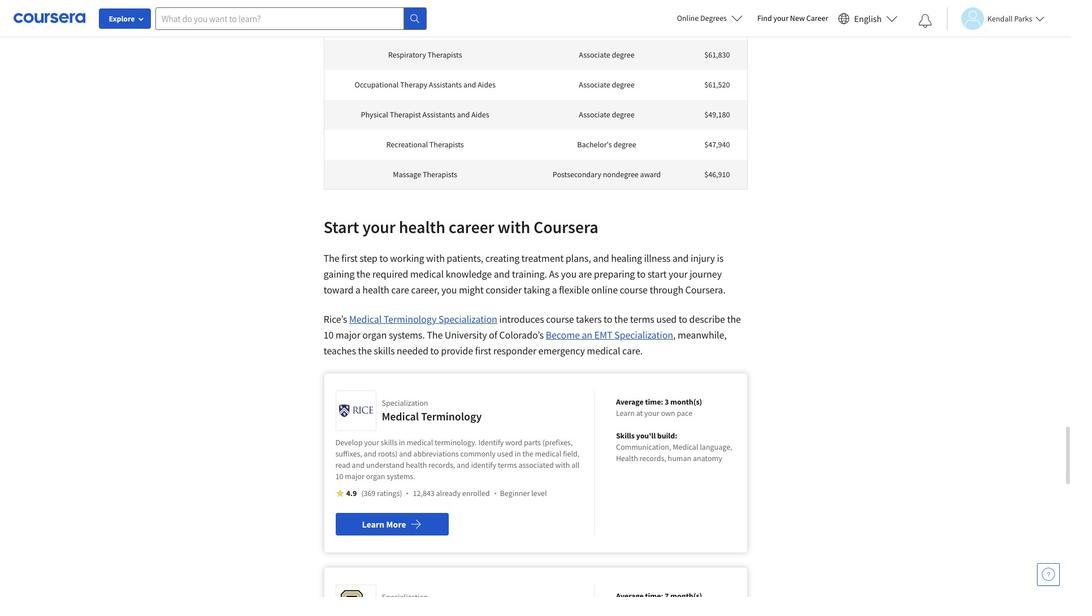 Task type: vqa. For each thing, say whether or not it's contained in the screenshot.


Task type: describe. For each thing, give the bounding box(es) containing it.
skills you'll build: communication, medical language, health records, human anatomy
[[616, 431, 732, 464]]

read
[[335, 461, 350, 471]]

working
[[390, 252, 424, 265]]

degree for $61,520
[[612, 80, 635, 90]]

first inside the first step to working with patients, creating treatment plans, and healing illness and injury is gaining the required medical knowledge and training. as you are preparing to start your journey toward a health care career, you might consider taking a flexible online course through coursera.
[[341, 252, 358, 265]]

course inside introduces course takers to the terms used to describe the 10 major organ systems. the university of colorado's
[[546, 313, 574, 326]]

and down suffixes,
[[352, 461, 365, 471]]

required
[[372, 268, 408, 281]]

and down creating
[[494, 268, 510, 281]]

therapy
[[400, 80, 427, 90]]

find your new career link
[[752, 11, 834, 25]]

needed
[[397, 345, 428, 358]]

terminology for rice's
[[384, 313, 437, 326]]

own
[[661, 409, 675, 419]]

identify
[[478, 438, 504, 448]]

12,843 already enrolled
[[413, 489, 490, 499]]

learn more
[[362, 519, 406, 531]]

to up become an emt specialization link
[[604, 313, 612, 326]]

recreational
[[386, 140, 428, 150]]

the inside ", meanwhile, teaches the skills needed to provide first responder emergency medical care."
[[358, 345, 372, 358]]

patients,
[[447, 252, 483, 265]]

kendall parks
[[987, 13, 1032, 23]]

of
[[489, 329, 497, 342]]

medical down (prefixes,
[[535, 449, 561, 460]]

$61,830
[[704, 50, 730, 60]]

your for find your new career
[[773, 13, 789, 23]]

therapists for massage therapists
[[423, 169, 457, 180]]

records, inside skills you'll build: communication, medical language, health records, human anatomy
[[640, 454, 666, 464]]

physical
[[361, 110, 388, 120]]

step
[[360, 252, 377, 265]]

with inside "develop your skills in medical terminology. identify word parts (prefixes, suffixes, and roots) and abbreviations commonly used in the medical field, read and understand health records, and identify terms associated with all 10 major organ systems."
[[555, 461, 570, 471]]

might
[[459, 284, 484, 297]]

$82,790
[[704, 20, 730, 30]]

university of colorado system image
[[339, 589, 373, 598]]

bachelor's degree
[[577, 140, 636, 150]]

through
[[650, 284, 683, 297]]

start your health career with coursera
[[324, 216, 598, 238]]

the right describe
[[727, 313, 741, 326]]

beginner
[[500, 489, 530, 499]]

teaches
[[324, 345, 356, 358]]

parts
[[524, 438, 541, 448]]

medical inside the first step to working with patients, creating treatment plans, and healing illness and injury is gaining the required medical knowledge and training. as you are preparing to start your journey toward a health care career, you might consider taking a flexible online course through coursera.
[[410, 268, 444, 281]]

start
[[648, 268, 667, 281]]

is
[[717, 252, 724, 265]]

at
[[636, 409, 643, 419]]

assistants for therapist
[[423, 110, 456, 120]]

1 horizontal spatial in
[[515, 449, 521, 460]]

show notifications image
[[918, 14, 932, 28]]

and up "physical therapist assistants and aides"
[[463, 80, 476, 90]]

coursera image
[[14, 9, 85, 27]]

used inside introduces course takers to the terms used to describe the 10 major organ systems. the university of colorado's
[[656, 313, 677, 326]]

all
[[572, 461, 580, 471]]

university
[[445, 329, 487, 342]]

associate degree for $61,830
[[579, 50, 635, 60]]

the inside introduces course takers to the terms used to describe the 10 major organ systems. the university of colorado's
[[427, 329, 443, 342]]

the inside "develop your skills in medical terminology. identify word parts (prefixes, suffixes, and roots) and abbreviations commonly used in the medical field, read and understand health records, and identify terms associated with all 10 major organ systems."
[[523, 449, 533, 460]]

$46,910
[[704, 169, 730, 180]]

specialization for rice's medical terminology specialization
[[438, 313, 497, 326]]

therapists for radiation therapists
[[425, 20, 459, 30]]

become
[[546, 329, 580, 342]]

organ inside "develop your skills in medical terminology. identify word parts (prefixes, suffixes, and roots) and abbreviations commonly used in the medical field, read and understand health records, and identify terms associated with all 10 major organ systems."
[[366, 472, 385, 482]]

average time: 3 month(s) learn at your own pace
[[616, 397, 702, 419]]

more
[[386, 519, 406, 531]]

new
[[790, 13, 805, 23]]

learn inside average time: 3 month(s) learn at your own pace
[[616, 409, 635, 419]]

injury
[[691, 252, 715, 265]]

therapists for respiratory therapists
[[428, 50, 462, 60]]

build:
[[657, 431, 677, 441]]

meanwhile,
[[678, 329, 727, 342]]

0 vertical spatial you
[[561, 268, 577, 281]]

therapist
[[390, 110, 421, 120]]

and right roots) at the left of page
[[399, 449, 412, 460]]

massage
[[393, 169, 421, 180]]

care
[[391, 284, 409, 297]]

aides for physical therapist assistants and aides
[[471, 110, 489, 120]]

human
[[668, 454, 691, 464]]

plans,
[[566, 252, 591, 265]]

(prefixes,
[[542, 438, 573, 448]]

course inside the first step to working with patients, creating treatment plans, and healing illness and injury is gaining the required medical knowledge and training. as you are preparing to start your journey toward a health care career, you might consider taking a flexible online course through coursera.
[[620, 284, 648, 297]]

first inside ", meanwhile, teaches the skills needed to provide first responder emergency medical care."
[[475, 345, 491, 358]]

kendall
[[987, 13, 1013, 23]]

associate for $49,180
[[579, 110, 610, 120]]

career
[[806, 13, 828, 23]]

terms inside introduces course takers to the terms used to describe the 10 major organ systems. the university of colorado's
[[630, 313, 654, 326]]

language,
[[700, 443, 732, 453]]

knowledge
[[446, 268, 492, 281]]

emergency
[[538, 345, 585, 358]]

healing
[[611, 252, 642, 265]]

12,843
[[413, 489, 435, 499]]

to inside ", meanwhile, teaches the skills needed to provide first responder emergency medical care."
[[430, 345, 439, 358]]

postsecondary
[[553, 169, 601, 180]]

aides for occupational therapy assistants and aides
[[478, 80, 496, 90]]

and left injury
[[672, 252, 689, 265]]

field,
[[563, 449, 580, 460]]

medical for specialization
[[382, 410, 419, 424]]

postsecondary nondegree award
[[553, 169, 661, 180]]

the first step to working with patients, creating treatment plans, and healing illness and injury is gaining the required medical knowledge and training. as you are preparing to start your journey toward a health care career, you might consider taking a flexible online course through coursera.
[[324, 252, 725, 297]]

find your new career
[[757, 13, 828, 23]]

gaining
[[324, 268, 355, 281]]

beginner level
[[500, 489, 547, 499]]

assistants for therapy
[[429, 80, 462, 90]]

responder
[[493, 345, 536, 358]]

provide
[[441, 345, 473, 358]]

specialization
[[382, 398, 428, 409]]

consider
[[486, 284, 522, 297]]

treatment
[[521, 252, 564, 265]]

online
[[677, 13, 699, 23]]

degree for $47,940
[[613, 140, 636, 150]]

career,
[[411, 284, 439, 297]]

enrolled
[[462, 489, 490, 499]]

degree for $61,830
[[612, 50, 635, 60]]

coursera
[[534, 216, 598, 238]]

1 horizontal spatial with
[[498, 216, 530, 238]]

roots)
[[378, 449, 397, 460]]

10 inside "develop your skills in medical terminology. identify word parts (prefixes, suffixes, and roots) and abbreviations commonly used in the medical field, read and understand health records, and identify terms associated with all 10 major organ systems."
[[335, 472, 343, 482]]

ratings)
[[377, 489, 402, 499]]

average
[[616, 397, 644, 408]]

you'll
[[636, 431, 656, 441]]

skills
[[616, 431, 635, 441]]

rice university image
[[339, 395, 373, 428]]

used inside "develop your skills in medical terminology. identify word parts (prefixes, suffixes, and roots) and abbreviations commonly used in the medical field, read and understand health records, and identify terms associated with all 10 major organ systems."
[[497, 449, 513, 460]]

to left start
[[637, 268, 646, 281]]

1 a from the left
[[355, 284, 360, 297]]

abbreviations
[[413, 449, 459, 460]]

associate for $61,830
[[579, 50, 610, 60]]

and down commonly
[[457, 461, 469, 471]]

systems. inside introduces course takers to the terms used to describe the 10 major organ systems. the university of colorado's
[[389, 329, 425, 342]]

introduces
[[499, 313, 544, 326]]

and left roots) at the left of page
[[364, 449, 376, 460]]

journey
[[690, 268, 722, 281]]

0 horizontal spatial you
[[441, 284, 457, 297]]

training. as
[[512, 268, 559, 281]]

(369
[[361, 489, 375, 499]]



Task type: locate. For each thing, give the bounding box(es) containing it.
occupational
[[355, 80, 399, 90]]

therapists right massage at the top
[[423, 169, 457, 180]]

health down the abbreviations
[[406, 461, 427, 471]]

health up working
[[399, 216, 445, 238]]

assistants right therapy
[[429, 80, 462, 90]]

0 vertical spatial systems.
[[389, 329, 425, 342]]

0 horizontal spatial a
[[355, 284, 360, 297]]

therapists down radiation therapists
[[428, 50, 462, 60]]

and
[[463, 80, 476, 90], [457, 110, 470, 120], [593, 252, 609, 265], [672, 252, 689, 265], [494, 268, 510, 281], [364, 449, 376, 460], [399, 449, 412, 460], [352, 461, 365, 471], [457, 461, 469, 471]]

your up roots) at the left of page
[[364, 438, 379, 448]]

health down required
[[362, 284, 389, 297]]

with up creating
[[498, 216, 530, 238]]

the up "gaining" on the left top of the page
[[324, 252, 339, 265]]

medical right rice's
[[349, 313, 382, 326]]

10
[[324, 329, 334, 342], [335, 472, 343, 482]]

learn more button
[[335, 514, 448, 536]]

major down 'read'
[[345, 472, 364, 482]]

0 vertical spatial health
[[399, 216, 445, 238]]

radiation therapists
[[391, 20, 459, 30]]

1 vertical spatial major
[[345, 472, 364, 482]]

find
[[757, 13, 772, 23]]

explore
[[109, 14, 135, 24]]

specialization up care.
[[614, 329, 673, 342]]

major inside "develop your skills in medical terminology. identify word parts (prefixes, suffixes, and roots) and abbreviations commonly used in the medical field, read and understand health records, and identify terms associated with all 10 major organ systems."
[[345, 472, 364, 482]]

major
[[336, 329, 360, 342], [345, 472, 364, 482]]

parks
[[1014, 13, 1032, 23]]

medical inside ", meanwhile, teaches the skills needed to provide first responder emergency medical care."
[[587, 345, 620, 358]]

0 vertical spatial course
[[620, 284, 648, 297]]

1 horizontal spatial terms
[[630, 313, 654, 326]]

terms inside "develop your skills in medical terminology. identify word parts (prefixes, suffixes, and roots) and abbreviations commonly used in the medical field, read and understand health records, and identify terms associated with all 10 major organ systems."
[[498, 461, 517, 471]]

medical down specialization at the left
[[382, 410, 419, 424]]

course
[[620, 284, 648, 297], [546, 313, 574, 326]]

0 horizontal spatial specialization
[[438, 313, 497, 326]]

1 vertical spatial learn
[[362, 519, 384, 531]]

the up become an emt specialization link
[[614, 313, 628, 326]]

describe
[[689, 313, 725, 326]]

word
[[505, 438, 522, 448]]

2 vertical spatial with
[[555, 461, 570, 471]]

0 vertical spatial specialization
[[438, 313, 497, 326]]

month(s)
[[670, 397, 702, 408]]

assistants up "recreational therapists"
[[423, 110, 456, 120]]

1 vertical spatial in
[[515, 449, 521, 460]]

are
[[579, 268, 592, 281]]

organ inside introduces course takers to the terms used to describe the 10 major organ systems. the university of colorado's
[[362, 329, 387, 342]]

therapists up massage therapists
[[429, 140, 464, 150]]

illness
[[644, 252, 671, 265]]

degree
[[612, 50, 635, 60], [612, 80, 635, 90], [612, 110, 635, 120], [613, 140, 636, 150]]

medical
[[410, 268, 444, 281], [587, 345, 620, 358], [407, 438, 433, 448], [535, 449, 561, 460]]

systems. down rice's medical terminology specialization
[[389, 329, 425, 342]]

0 vertical spatial terms
[[630, 313, 654, 326]]

pace
[[677, 409, 692, 419]]

used up ,
[[656, 313, 677, 326]]

your up "step"
[[362, 216, 396, 238]]

your inside "develop your skills in medical terminology. identify word parts (prefixes, suffixes, and roots) and abbreviations commonly used in the medical field, read and understand health records, and identify terms associated with all 10 major organ systems."
[[364, 438, 379, 448]]

1 horizontal spatial you
[[561, 268, 577, 281]]

and up preparing
[[593, 252, 609, 265]]

0 vertical spatial first
[[341, 252, 358, 265]]

2 horizontal spatial with
[[555, 461, 570, 471]]

explore button
[[99, 8, 151, 29]]

systems.
[[389, 329, 425, 342], [387, 472, 415, 482]]

anatomy
[[693, 454, 722, 464]]

recreational therapists
[[386, 140, 464, 150]]

1 vertical spatial assistants
[[423, 110, 456, 120]]

1 horizontal spatial learn
[[616, 409, 635, 419]]

your up 'through' at the top right of the page
[[669, 268, 688, 281]]

and up "recreational therapists"
[[457, 110, 470, 120]]

0 horizontal spatial terms
[[498, 461, 517, 471]]

used down word
[[497, 449, 513, 460]]

1 vertical spatial aides
[[471, 110, 489, 120]]

$49,180
[[704, 110, 730, 120]]

a right toward
[[355, 284, 360, 297]]

3 associate from the top
[[579, 110, 610, 120]]

0 horizontal spatial records,
[[428, 461, 455, 471]]

specialization up university
[[438, 313, 497, 326]]

1 horizontal spatial specialization
[[614, 329, 673, 342]]

skills up roots) at the left of page
[[381, 438, 397, 448]]

course down preparing
[[620, 284, 648, 297]]

communication,
[[616, 443, 671, 453]]

4.9 (369 ratings)
[[346, 489, 402, 499]]

0 vertical spatial terminology
[[384, 313, 437, 326]]

1 vertical spatial with
[[426, 252, 445, 265]]

1 vertical spatial terminology
[[421, 410, 482, 424]]

medical up human
[[673, 443, 698, 453]]

the
[[357, 268, 370, 281], [614, 313, 628, 326], [727, 313, 741, 326], [358, 345, 372, 358], [523, 449, 533, 460]]

the inside the first step to working with patients, creating treatment plans, and healing illness and injury is gaining the required medical knowledge and training. as you are preparing to start your journey toward a health care career, you might consider taking a flexible online course through coursera.
[[357, 268, 370, 281]]

terminology up terminology.
[[421, 410, 482, 424]]

suffixes,
[[335, 449, 362, 460]]

career
[[449, 216, 494, 238]]

10 down 'read'
[[335, 472, 343, 482]]

2 vertical spatial associate degree
[[579, 110, 635, 120]]

1 horizontal spatial the
[[427, 329, 443, 342]]

online degrees button
[[668, 6, 752, 31]]

2 vertical spatial medical
[[673, 443, 698, 453]]

1 vertical spatial you
[[441, 284, 457, 297]]

the down 'parts'
[[523, 449, 533, 460]]

major up teaches
[[336, 329, 360, 342]]

course up become
[[546, 313, 574, 326]]

1 vertical spatial associate
[[579, 80, 610, 90]]

1 vertical spatial used
[[497, 449, 513, 460]]

your inside average time: 3 month(s) learn at your own pace
[[644, 409, 659, 419]]

records, down the abbreviations
[[428, 461, 455, 471]]

health
[[399, 216, 445, 238], [362, 284, 389, 297], [406, 461, 427, 471]]

flexible
[[559, 284, 589, 297]]

1 horizontal spatial used
[[656, 313, 677, 326]]

specialization
[[438, 313, 497, 326], [614, 329, 673, 342]]

terminology.
[[435, 438, 477, 448]]

0 horizontal spatial 10
[[324, 329, 334, 342]]

2 associate degree from the top
[[579, 80, 635, 90]]

0 vertical spatial with
[[498, 216, 530, 238]]

to left describe
[[679, 313, 687, 326]]

0 vertical spatial learn
[[616, 409, 635, 419]]

records, inside "develop your skills in medical terminology. identify word parts (prefixes, suffixes, and roots) and abbreviations commonly used in the medical field, read and understand health records, and identify terms associated with all 10 major organ systems."
[[428, 461, 455, 471]]

to right needed
[[430, 345, 439, 358]]

organ down rice's medical terminology specialization
[[362, 329, 387, 342]]

2 vertical spatial health
[[406, 461, 427, 471]]

associate degree
[[579, 50, 635, 60], [579, 80, 635, 90], [579, 110, 635, 120]]

therapists for recreational therapists
[[429, 140, 464, 150]]

1 horizontal spatial course
[[620, 284, 648, 297]]

0 horizontal spatial first
[[341, 252, 358, 265]]

0 horizontal spatial with
[[426, 252, 445, 265]]

specialization medical terminology
[[382, 398, 482, 424]]

associate degree for $49,180
[[579, 110, 635, 120]]

the right teaches
[[358, 345, 372, 358]]

2 vertical spatial associate
[[579, 110, 610, 120]]

4.9
[[346, 489, 357, 499]]

with right working
[[426, 252, 445, 265]]

your for start your health career with coursera
[[362, 216, 396, 238]]

0 vertical spatial the
[[324, 252, 339, 265]]

0 vertical spatial associate degree
[[579, 50, 635, 60]]

medical inside specialization medical terminology
[[382, 410, 419, 424]]

records, down communication,
[[640, 454, 666, 464]]

a right taking
[[552, 284, 557, 297]]

1 vertical spatial 10
[[335, 472, 343, 482]]

specialization for become an emt specialization
[[614, 329, 673, 342]]

0 horizontal spatial course
[[546, 313, 574, 326]]

1 vertical spatial specialization
[[614, 329, 673, 342]]

0 vertical spatial in
[[399, 438, 405, 448]]

medical for rice's
[[349, 313, 382, 326]]

terms down word
[[498, 461, 517, 471]]

1 associate degree from the top
[[579, 50, 635, 60]]

0 horizontal spatial in
[[399, 438, 405, 448]]

to right "step"
[[379, 252, 388, 265]]

0 vertical spatial associate
[[579, 50, 610, 60]]

2 a from the left
[[552, 284, 557, 297]]

1 vertical spatial medical
[[382, 410, 419, 424]]

assistants
[[429, 80, 462, 90], [423, 110, 456, 120]]

your right the find
[[773, 13, 789, 23]]

medical up the abbreviations
[[407, 438, 433, 448]]

english button
[[834, 0, 902, 37]]

terminology inside specialization medical terminology
[[421, 410, 482, 424]]

associated
[[519, 461, 554, 471]]

0 vertical spatial skills
[[374, 345, 395, 358]]

1 horizontal spatial records,
[[640, 454, 666, 464]]

degrees
[[700, 13, 727, 23]]

0 vertical spatial medical
[[349, 313, 382, 326]]

in up understand
[[399, 438, 405, 448]]

respiratory
[[388, 50, 426, 60]]

massage therapists
[[393, 169, 457, 180]]

skills left needed
[[374, 345, 395, 358]]

medical up career,
[[410, 268, 444, 281]]

1 vertical spatial course
[[546, 313, 574, 326]]

associate for $61,520
[[579, 80, 610, 90]]

1 vertical spatial terms
[[498, 461, 517, 471]]

10 inside introduces course takers to the terms used to describe the 10 major organ systems. the university of colorado's
[[324, 329, 334, 342]]

your down 'time:'
[[644, 409, 659, 419]]

medical inside skills you'll build: communication, medical language, health records, human anatomy
[[673, 443, 698, 453]]

1 vertical spatial systems.
[[387, 472, 415, 482]]

your inside the first step to working with patients, creating treatment plans, and healing illness and injury is gaining the required medical knowledge and training. as you are preparing to start your journey toward a health care career, you might consider taking a flexible online course through coursera.
[[669, 268, 688, 281]]

the
[[324, 252, 339, 265], [427, 329, 443, 342]]

0 horizontal spatial the
[[324, 252, 339, 265]]

therapists up respiratory therapists
[[425, 20, 459, 30]]

skills
[[374, 345, 395, 358], [381, 438, 397, 448]]

0 horizontal spatial used
[[497, 449, 513, 460]]

0 vertical spatial assistants
[[429, 80, 462, 90]]

become an emt specialization link
[[546, 329, 673, 342]]

to
[[379, 252, 388, 265], [637, 268, 646, 281], [604, 313, 612, 326], [679, 313, 687, 326], [430, 345, 439, 358]]

0 horizontal spatial learn
[[362, 519, 384, 531]]

help center image
[[1042, 569, 1055, 582]]

time:
[[645, 397, 663, 408]]

2 associate from the top
[[579, 80, 610, 90]]

takers
[[576, 313, 602, 326]]

first down of
[[475, 345, 491, 358]]

already
[[436, 489, 461, 499]]

,
[[673, 329, 676, 342]]

nondegree
[[603, 169, 639, 180]]

emt
[[594, 329, 612, 342]]

associate degree for $61,520
[[579, 80, 635, 90]]

10 down rice's
[[324, 329, 334, 342]]

1 vertical spatial the
[[427, 329, 443, 342]]

toward
[[324, 284, 353, 297]]

the down the 'medical terminology specialization' link
[[427, 329, 443, 342]]

care.
[[622, 345, 643, 358]]

online degrees
[[677, 13, 727, 23]]

0 vertical spatial used
[[656, 313, 677, 326]]

systems. inside "develop your skills in medical terminology. identify word parts (prefixes, suffixes, and roots) and abbreviations commonly used in the medical field, read and understand health records, and identify terms associated with all 10 major organ systems."
[[387, 472, 415, 482]]

learn down average
[[616, 409, 635, 419]]

in down word
[[515, 449, 521, 460]]

1 vertical spatial skills
[[381, 438, 397, 448]]

0 vertical spatial 10
[[324, 329, 334, 342]]

occupational therapy assistants and aides
[[355, 80, 496, 90]]

1 vertical spatial health
[[362, 284, 389, 297]]

health inside the first step to working with patients, creating treatment plans, and healing illness and injury is gaining the required medical knowledge and training. as you are preparing to start your journey toward a health care career, you might consider taking a flexible online course through coursera.
[[362, 284, 389, 297]]

with inside the first step to working with patients, creating treatment plans, and healing illness and injury is gaining the required medical knowledge and training. as you are preparing to start your journey toward a health care career, you might consider taking a flexible online course through coursera.
[[426, 252, 445, 265]]

organ
[[362, 329, 387, 342], [366, 472, 385, 482]]

terms up care.
[[630, 313, 654, 326]]

learn left more
[[362, 519, 384, 531]]

your for develop your skills in medical terminology. identify word parts (prefixes, suffixes, and roots) and abbreviations commonly used in the medical field, read and understand health records, and identify terms associated with all 10 major organ systems.
[[364, 438, 379, 448]]

skills inside "develop your skills in medical terminology. identify word parts (prefixes, suffixes, and roots) and abbreviations commonly used in the medical field, read and understand health records, and identify terms associated with all 10 major organ systems."
[[381, 438, 397, 448]]

systems. down understand
[[387, 472, 415, 482]]

health
[[616, 454, 638, 464]]

colorado's
[[499, 329, 544, 342]]

degree for $49,180
[[612, 110, 635, 120]]

first up "gaining" on the left top of the page
[[341, 252, 358, 265]]

health inside "develop your skills in medical terminology. identify word parts (prefixes, suffixes, and roots) and abbreviations commonly used in the medical field, read and understand health records, and identify terms associated with all 10 major organ systems."
[[406, 461, 427, 471]]

medical down emt
[[587, 345, 620, 358]]

$61,520
[[704, 80, 730, 90]]

1 horizontal spatial a
[[552, 284, 557, 297]]

0 vertical spatial aides
[[478, 80, 496, 90]]

online
[[591, 284, 618, 297]]

, meanwhile, teaches the skills needed to provide first responder emergency medical care.
[[324, 329, 727, 358]]

creating
[[485, 252, 519, 265]]

3 associate degree from the top
[[579, 110, 635, 120]]

skills inside ", meanwhile, teaches the skills needed to provide first responder emergency medical care."
[[374, 345, 395, 358]]

1 vertical spatial associate degree
[[579, 80, 635, 90]]

organ down understand
[[366, 472, 385, 482]]

1 vertical spatial first
[[475, 345, 491, 358]]

commonly
[[460, 449, 496, 460]]

level
[[531, 489, 547, 499]]

the down "step"
[[357, 268, 370, 281]]

0 vertical spatial major
[[336, 329, 360, 342]]

None search field
[[155, 7, 427, 30]]

3
[[665, 397, 669, 408]]

1 vertical spatial organ
[[366, 472, 385, 482]]

the inside the first step to working with patients, creating treatment plans, and healing illness and injury is gaining the required medical knowledge and training. as you are preparing to start your journey toward a health care career, you might consider taking a flexible online course through coursera.
[[324, 252, 339, 265]]

major inside introduces course takers to the terms used to describe the 10 major organ systems. the university of colorado's
[[336, 329, 360, 342]]

learn inside button
[[362, 519, 384, 531]]

What do you want to learn? text field
[[155, 7, 404, 30]]

you left are
[[561, 268, 577, 281]]

1 horizontal spatial 10
[[335, 472, 343, 482]]

1 associate from the top
[[579, 50, 610, 60]]

0 vertical spatial organ
[[362, 329, 387, 342]]

terminology for specialization
[[421, 410, 482, 424]]

start
[[324, 216, 359, 238]]

you left might
[[441, 284, 457, 297]]

terminology down care
[[384, 313, 437, 326]]

1 horizontal spatial first
[[475, 345, 491, 358]]

with left all
[[555, 461, 570, 471]]

kendall parks button
[[947, 7, 1045, 30]]



